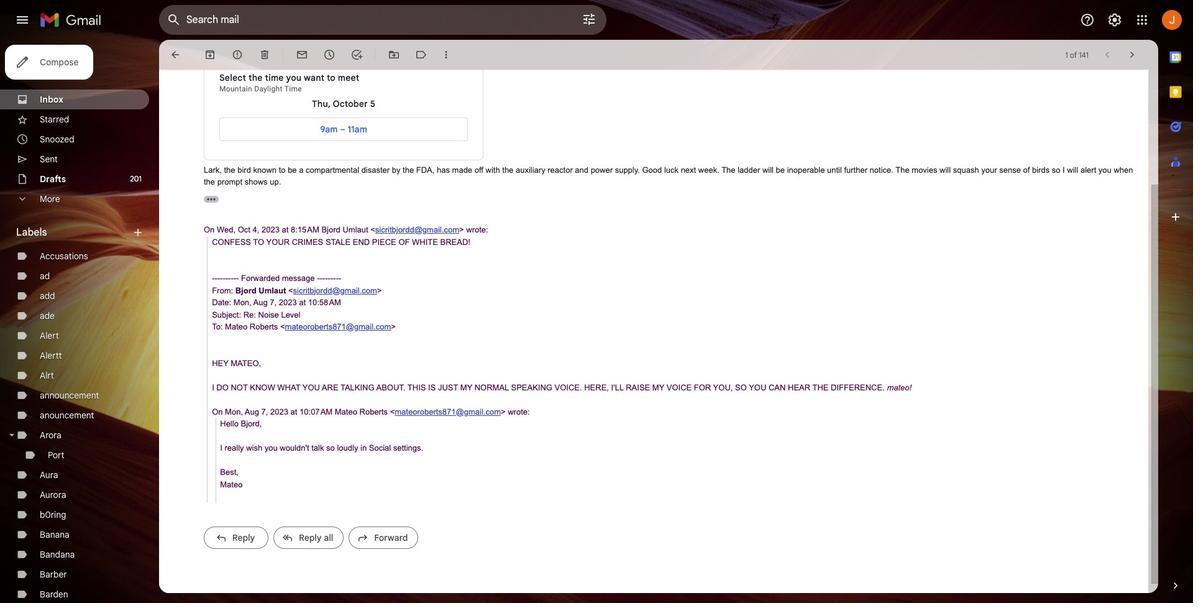 Task type: describe. For each thing, give the bounding box(es) containing it.
> down normal
[[501, 407, 506, 416]]

hey
[[212, 358, 229, 368]]

9am
[[320, 124, 338, 135]]

the right with
[[503, 165, 514, 174]]

noise
[[258, 310, 279, 319]]

alert
[[1081, 165, 1097, 174]]

8:15 am
[[291, 225, 320, 234]]

at for 10:07 am
[[291, 407, 297, 416]]

i really wish you wouldn't talk so loudly in social settings.
[[220, 443, 424, 453]]

known
[[253, 165, 277, 174]]

labels navigation
[[0, 40, 159, 603]]

notice.
[[870, 165, 894, 174]]

aura link
[[40, 469, 58, 481]]

hear
[[788, 383, 811, 392]]

b0ring
[[40, 509, 66, 520]]

proposed
[[219, 62, 258, 70]]

17 - from the left
[[333, 274, 336, 283]]

2 be from the left
[[776, 165, 785, 174]]

older image
[[1127, 48, 1139, 61]]

add link
[[40, 290, 55, 302]]

forwarded
[[241, 274, 280, 283]]

201
[[130, 174, 142, 183]]

2 - from the left
[[215, 274, 217, 283]]

talk
[[312, 443, 324, 453]]

13 - from the left
[[323, 274, 325, 283]]

1 horizontal spatial mateoroberts871@gmail.com
[[395, 407, 501, 416]]

made
[[452, 165, 473, 174]]

mon, inside ---------- forwarded message --------- from: bjord umlaut < sicritbjordd@gmail.com > date: mon, aug 7, 2023 at 10:58 am subject: re: noise level to: mateo roberts < mateoroberts871@gmail.com >
[[234, 298, 252, 307]]

mateo inside ---------- forwarded message --------- from: bjord umlaut < sicritbjordd@gmail.com > date: mon, aug 7, 2023 at 10:58 am subject: re: noise level to: mateo roberts < mateoroberts871@gmail.com >
[[225, 322, 248, 331]]

ad link
[[40, 270, 50, 282]]

birds
[[1033, 165, 1050, 174]]

inbox link
[[40, 94, 63, 105]]

re:
[[244, 310, 256, 319]]

to inside the proposed times select the time you want to meet mountain daylight time
[[327, 72, 336, 83]]

1 vertical spatial mateo
[[335, 407, 357, 416]]

0 horizontal spatial so
[[326, 443, 335, 453]]

15 - from the left
[[328, 274, 331, 283]]

just
[[438, 383, 458, 392]]

port link
[[48, 450, 64, 461]]

more image
[[440, 48, 453, 61]]

reply link
[[204, 526, 269, 549]]

for
[[694, 383, 711, 392]]

aurora
[[40, 489, 66, 501]]

on wed, oct 4, 2023 at 8:15 am bjord umlaut < sicritbjordd@gmail.com > wrote:
[[204, 225, 489, 234]]

report spam image
[[231, 48, 244, 61]]

accusations
[[40, 251, 88, 262]]

wed,
[[217, 225, 236, 234]]

sicritbjordd@gmail.com link for > wrote:
[[375, 225, 460, 234]]

to
[[253, 237, 264, 247]]

main menu image
[[15, 12, 30, 27]]

2 the from the left
[[896, 165, 910, 174]]

move to image
[[388, 48, 400, 61]]

i do not know what you are talking about. this is just my normal speaking voice. here, i'll raise my voice for you, so you can hear the difference. mateo!
[[212, 383, 912, 392]]

with
[[486, 165, 500, 174]]

alert link
[[40, 330, 59, 341]]

you inside lark, the bird known to be a compartmental disaster by the fda, has made off with the auxiliary reactor and power supply. good luck next week. the ladder will be inoperable until further notice. the movies will squash your sense of birds so i will alert you when the prompt shows up.
[[1099, 165, 1112, 174]]

the inside the proposed times select the time you want to meet mountain daylight time
[[249, 72, 263, 83]]

0 horizontal spatial mateoroberts871@gmail.com link
[[285, 322, 391, 331]]

settings image
[[1108, 12, 1123, 27]]

support image
[[1081, 12, 1096, 27]]

bandana link
[[40, 549, 75, 560]]

best, mateo
[[220, 468, 243, 489]]

thu, october 5
[[312, 98, 376, 109]]

4 - from the left
[[220, 274, 223, 283]]

roberts inside ---------- forwarded message --------- from: bjord umlaut < sicritbjordd@gmail.com > date: mon, aug 7, 2023 at 10:58 am subject: re: noise level to: mateo roberts < mateoroberts871@gmail.com >
[[250, 322, 278, 331]]

piece
[[372, 237, 397, 247]]

9 - from the left
[[234, 274, 236, 283]]

mark as unread image
[[296, 48, 308, 61]]

your
[[982, 165, 998, 174]]

sent link
[[40, 154, 58, 165]]

aura
[[40, 469, 58, 481]]

anouncement link
[[40, 410, 94, 421]]

advanced search options image
[[577, 7, 602, 32]]

sicritbjordd@gmail.com inside ---------- forwarded message --------- from: bjord umlaut < sicritbjordd@gmail.com > date: mon, aug 7, 2023 at 10:58 am subject: re: noise level to: mateo roberts < mateoroberts871@gmail.com >
[[293, 286, 377, 295]]

lark, the bird known to be a compartmental disaster by the fda, has made off with the auxiliary reactor and power supply. good luck next week. the ladder will be inoperable until further notice. the movies will squash your sense of birds so i will alert you when the prompt shows up.
[[204, 165, 1134, 187]]

> up bread!
[[460, 225, 464, 234]]

more button
[[0, 189, 149, 209]]

thu,
[[312, 98, 331, 109]]

daylight
[[254, 85, 283, 93]]

bjord inside ---------- forwarded message --------- from: bjord umlaut < sicritbjordd@gmail.com > date: mon, aug 7, 2023 at 10:58 am subject: re: noise level to: mateo roberts < mateoroberts871@gmail.com >
[[235, 286, 257, 295]]

port
[[48, 450, 64, 461]]

hello bjord,
[[220, 419, 262, 428]]

delete image
[[259, 48, 271, 61]]

0 vertical spatial bjord
[[322, 225, 341, 234]]

the down the lark,
[[204, 177, 215, 187]]

banana
[[40, 529, 70, 540]]

to inside lark, the bird known to be a compartmental disaster by the fda, has made off with the auxiliary reactor and power supply. good luck next week. the ladder will be inoperable until further notice. the movies will squash your sense of birds so i will alert you when the prompt shows up.
[[279, 165, 286, 174]]

1 my from the left
[[461, 383, 473, 392]]

search mail image
[[163, 9, 185, 31]]

sent
[[40, 154, 58, 165]]

week.
[[699, 165, 720, 174]]

11 - from the left
[[317, 274, 320, 283]]

wrote: for on mon, aug 7, 2023 at 10:07 am mateo roberts < mateoroberts871@gmail.com > wrote:
[[508, 407, 530, 416]]

1 will from the left
[[763, 165, 774, 174]]

meet
[[338, 72, 360, 83]]

1 vertical spatial aug
[[245, 407, 259, 416]]

so
[[736, 383, 747, 392]]

this
[[408, 383, 426, 392]]

1
[[1066, 50, 1069, 59]]

ade link
[[40, 310, 55, 321]]

level
[[281, 310, 301, 319]]

1 of 141
[[1066, 50, 1089, 59]]

subject:
[[212, 310, 241, 319]]

mateoroberts871@gmail.com inside ---------- forwarded message --------- from: bjord umlaut < sicritbjordd@gmail.com > date: mon, aug 7, 2023 at 10:58 am subject: re: noise level to: mateo roberts < mateoroberts871@gmail.com >
[[285, 322, 391, 331]]

best,
[[220, 468, 239, 477]]

stale
[[326, 237, 351, 247]]

announcement
[[40, 390, 99, 401]]

14 - from the left
[[325, 274, 328, 283]]

alertt
[[40, 350, 62, 361]]

are
[[322, 383, 339, 392]]

bandana
[[40, 549, 75, 560]]

< down level
[[280, 322, 285, 331]]

2 vertical spatial mateo
[[220, 480, 243, 489]]

supply.
[[615, 165, 640, 174]]

8 - from the left
[[231, 274, 234, 283]]

luck
[[665, 165, 679, 174]]

11am
[[348, 124, 367, 135]]

7, inside ---------- forwarded message --------- from: bjord umlaut < sicritbjordd@gmail.com > date: mon, aug 7, 2023 at 10:58 am subject: re: noise level to: mateo roberts < mateoroberts871@gmail.com >
[[270, 298, 277, 307]]

alrt
[[40, 370, 54, 381]]

hello
[[220, 419, 239, 428]]

---------- forwarded message --------- from: bjord umlaut < sicritbjordd@gmail.com > date: mon, aug 7, 2023 at 10:58 am subject: re: noise level to: mateo roberts < mateoroberts871@gmail.com >
[[212, 274, 396, 331]]

on for on wed, oct 4, 2023 at 8:15 am bjord umlaut <
[[204, 225, 215, 234]]

the up prompt
[[224, 165, 235, 174]]

drafts
[[40, 173, 66, 185]]

when
[[1115, 165, 1134, 174]]

2 you from the left
[[749, 383, 767, 392]]

disaster
[[362, 165, 390, 174]]

9am – 11am button
[[225, 118, 463, 141]]

archive image
[[204, 48, 216, 61]]

labels heading
[[16, 226, 132, 239]]

confess to your crimes stale end piece of white bread!
[[212, 237, 471, 247]]

i for i really wish you wouldn't talk so loudly in social settings.
[[220, 443, 223, 453]]

good
[[643, 165, 662, 174]]

1 you from the left
[[303, 383, 320, 392]]

2023 for lark, the bird known to be a compartmental disaster by the fda, has made off with the auxiliary reactor and power supply. good luck next week. the ladder will be inoperable until further notice. the movies will squash your sense of birds so i will alert you when the prompt shows up.
[[262, 225, 280, 234]]

3 will from the left
[[1068, 165, 1079, 174]]

2 will from the left
[[940, 165, 951, 174]]

5 - from the left
[[223, 274, 226, 283]]



Task type: locate. For each thing, give the bounding box(es) containing it.
0 vertical spatial mateoroberts871@gmail.com link
[[285, 322, 391, 331]]

the
[[813, 383, 829, 392]]

1 vertical spatial at
[[299, 298, 306, 307]]

< down message
[[288, 286, 293, 295]]

aug up the "noise"
[[253, 298, 268, 307]]

2 vertical spatial 2023
[[271, 407, 289, 416]]

i right birds
[[1063, 165, 1066, 174]]

0 horizontal spatial mateoroberts871@gmail.com
[[285, 322, 391, 331]]

1 horizontal spatial my
[[653, 383, 665, 392]]

barden link
[[40, 589, 68, 600]]

9am – 11am
[[320, 124, 367, 135]]

0 horizontal spatial be
[[288, 165, 297, 174]]

1 horizontal spatial umlaut
[[343, 225, 368, 234]]

be
[[288, 165, 297, 174], [776, 165, 785, 174]]

at up level
[[299, 298, 306, 307]]

you up time
[[286, 72, 302, 83]]

12 - from the left
[[320, 274, 323, 283]]

> down piece
[[377, 286, 382, 295]]

and
[[575, 165, 589, 174]]

is
[[428, 383, 436, 392]]

sicritbjordd@gmail.com link for >
[[293, 286, 377, 295]]

reply for reply
[[232, 532, 255, 543]]

time
[[265, 72, 284, 83]]

0 horizontal spatial will
[[763, 165, 774, 174]]

labels
[[16, 226, 47, 239]]

1 horizontal spatial you
[[286, 72, 302, 83]]

reply all
[[299, 532, 333, 543]]

1 vertical spatial mateoroberts871@gmail.com
[[395, 407, 501, 416]]

all
[[324, 532, 333, 543]]

my right just at the bottom left
[[461, 383, 473, 392]]

you,
[[714, 383, 733, 392]]

None search field
[[159, 5, 607, 35]]

tab list
[[1159, 40, 1194, 558]]

prompt
[[217, 177, 243, 187]]

0 horizontal spatial wrote:
[[467, 225, 489, 234]]

0 horizontal spatial you
[[303, 383, 320, 392]]

2 reply from the left
[[299, 532, 322, 543]]

add to tasks image
[[351, 48, 363, 61]]

compose button
[[5, 45, 94, 80]]

umlaut inside ---------- forwarded message --------- from: bjord umlaut < sicritbjordd@gmail.com > date: mon, aug 7, 2023 at 10:58 am subject: re: noise level to: mateo roberts < mateoroberts871@gmail.com >
[[259, 286, 286, 295]]

1 vertical spatial wrote:
[[508, 407, 530, 416]]

voice
[[667, 383, 692, 392]]

2023 up level
[[279, 298, 297, 307]]

hey mateo,
[[212, 358, 261, 368]]

hide expanded content image
[[204, 196, 219, 202]]

1 horizontal spatial wrote:
[[508, 407, 530, 416]]

i inside lark, the bird known to be a compartmental disaster by the fda, has made off with the auxiliary reactor and power supply. good luck next week. the ladder will be inoperable until further notice. the movies will squash your sense of birds so i will alert you when the prompt shows up.
[[1063, 165, 1066, 174]]

mateo down talking
[[335, 407, 357, 416]]

7 - from the left
[[228, 274, 231, 283]]

roberts down the "noise"
[[250, 322, 278, 331]]

1 horizontal spatial the
[[896, 165, 910, 174]]

mateo
[[225, 322, 248, 331], [335, 407, 357, 416], [220, 480, 243, 489]]

< up piece
[[371, 225, 375, 234]]

you right so
[[749, 383, 767, 392]]

1 horizontal spatial to
[[327, 72, 336, 83]]

i for i do not know what you are talking about. this is just my normal speaking voice. here, i'll raise my voice for you, so you can hear the difference. mateo!
[[212, 383, 214, 392]]

-
[[212, 274, 215, 283], [215, 274, 217, 283], [217, 274, 220, 283], [220, 274, 223, 283], [223, 274, 226, 283], [226, 274, 228, 283], [228, 274, 231, 283], [231, 274, 234, 283], [234, 274, 236, 283], [236, 274, 239, 283], [317, 274, 320, 283], [320, 274, 323, 283], [323, 274, 325, 283], [325, 274, 328, 283], [328, 274, 331, 283], [331, 274, 333, 283], [333, 274, 336, 283], [336, 274, 339, 283], [339, 274, 341, 283]]

1 the from the left
[[722, 165, 736, 174]]

1 vertical spatial 2023
[[279, 298, 297, 307]]

2 horizontal spatial i
[[1063, 165, 1066, 174]]

1 horizontal spatial be
[[776, 165, 785, 174]]

16 - from the left
[[331, 274, 333, 283]]

bjord
[[322, 225, 341, 234], [235, 286, 257, 295]]

mon, up "re:"
[[234, 298, 252, 307]]

1 vertical spatial sicritbjordd@gmail.com
[[293, 286, 377, 295]]

0 vertical spatial to
[[327, 72, 336, 83]]

the right by
[[403, 165, 414, 174]]

mateoroberts871@gmail.com down 10:58 am
[[285, 322, 391, 331]]

be left inoperable
[[776, 165, 785, 174]]

lark,
[[204, 165, 222, 174]]

7, up the "noise"
[[270, 298, 277, 307]]

on mon, aug 7, 2023 at 10:07 am mateo roberts < mateoroberts871@gmail.com > wrote:
[[212, 407, 530, 416]]

bjord up stale
[[322, 225, 341, 234]]

about.
[[376, 383, 406, 392]]

umlaut up end
[[343, 225, 368, 234]]

i left really
[[220, 443, 223, 453]]

wrote:
[[467, 225, 489, 234], [508, 407, 530, 416]]

wrote: for on wed, oct 4, 2023 at 8:15 am bjord umlaut < sicritbjordd@gmail.com > wrote:
[[467, 225, 489, 234]]

accusations link
[[40, 251, 88, 262]]

the
[[249, 72, 263, 83], [224, 165, 235, 174], [403, 165, 414, 174], [503, 165, 514, 174], [204, 177, 215, 187]]

mon, up "hello"
[[225, 407, 243, 416]]

you right alert on the top right of page
[[1099, 165, 1112, 174]]

voice.
[[555, 383, 582, 392]]

1 reply from the left
[[232, 532, 255, 543]]

10 - from the left
[[236, 274, 239, 283]]

0 vertical spatial umlaut
[[343, 225, 368, 234]]

1 vertical spatial i
[[212, 383, 214, 392]]

sicritbjordd@gmail.com up 10:58 am
[[293, 286, 377, 295]]

2 vertical spatial at
[[291, 407, 297, 416]]

0 horizontal spatial my
[[461, 383, 473, 392]]

2 horizontal spatial will
[[1068, 165, 1079, 174]]

0 horizontal spatial bjord
[[235, 286, 257, 295]]

inbox
[[40, 94, 63, 105]]

reply for reply all
[[299, 532, 322, 543]]

1 vertical spatial roberts
[[360, 407, 388, 416]]

here,
[[585, 383, 609, 392]]

< down "about."
[[390, 407, 395, 416]]

wrote: up bread!
[[467, 225, 489, 234]]

sicritbjordd@gmail.com link up 10:58 am
[[293, 286, 377, 295]]

you left are
[[303, 383, 320, 392]]

2 vertical spatial i
[[220, 443, 223, 453]]

19 - from the left
[[339, 274, 341, 283]]

10:58 am
[[308, 298, 341, 307]]

you
[[286, 72, 302, 83], [1099, 165, 1112, 174], [265, 443, 278, 453]]

fda,
[[416, 165, 435, 174]]

further
[[845, 165, 868, 174]]

mateo,
[[231, 358, 261, 368]]

roberts down talking
[[360, 407, 388, 416]]

mateoroberts871@gmail.com link down 10:58 am
[[285, 322, 391, 331]]

1 - from the left
[[212, 274, 215, 283]]

0 horizontal spatial the
[[722, 165, 736, 174]]

will left alert on the top right of page
[[1068, 165, 1079, 174]]

the up daylight
[[249, 72, 263, 83]]

2023 for from:
[[271, 407, 289, 416]]

reply left all
[[299, 532, 322, 543]]

on left wed,
[[204, 225, 215, 234]]

on up "hello"
[[212, 407, 223, 416]]

0 vertical spatial mateoroberts871@gmail.com
[[285, 322, 391, 331]]

loudly
[[337, 443, 358, 453]]

1 vertical spatial umlaut
[[259, 286, 286, 295]]

<
[[371, 225, 375, 234], [288, 286, 293, 295], [280, 322, 285, 331], [390, 407, 395, 416]]

1 vertical spatial you
[[1099, 165, 1112, 174]]

arora
[[40, 430, 61, 441]]

0 vertical spatial of
[[1071, 50, 1078, 59]]

social
[[369, 443, 391, 453]]

compose
[[40, 57, 79, 68]]

speaking
[[511, 383, 553, 392]]

on for on mon, aug 7, 2023 at 10:07 am mateo roberts <
[[212, 407, 223, 416]]

0 vertical spatial so
[[1053, 165, 1061, 174]]

anouncement
[[40, 410, 94, 421]]

6 - from the left
[[226, 274, 228, 283]]

2023 up your
[[262, 225, 280, 234]]

at inside ---------- forwarded message --------- from: bjord umlaut < sicritbjordd@gmail.com > date: mon, aug 7, 2023 at 10:58 am subject: re: noise level to: mateo roberts < mateoroberts871@gmail.com >
[[299, 298, 306, 307]]

october
[[333, 98, 368, 109]]

1 vertical spatial 7,
[[262, 407, 268, 416]]

0 vertical spatial you
[[286, 72, 302, 83]]

at left 10:07 am
[[291, 407, 297, 416]]

of right 1
[[1071, 50, 1078, 59]]

1 vertical spatial to
[[279, 165, 286, 174]]

aug inside ---------- forwarded message --------- from: bjord umlaut < sicritbjordd@gmail.com > date: mon, aug 7, 2023 at 10:58 am subject: re: noise level to: mateo roberts < mateoroberts871@gmail.com >
[[253, 298, 268, 307]]

0 horizontal spatial to
[[279, 165, 286, 174]]

0 vertical spatial sicritbjordd@gmail.com link
[[375, 225, 460, 234]]

mateo!
[[888, 383, 912, 392]]

1 vertical spatial so
[[326, 443, 335, 453]]

wrote: down speaking at left
[[508, 407, 530, 416]]

sicritbjordd@gmail.com up white on the left of the page
[[375, 225, 460, 234]]

select
[[219, 72, 246, 83]]

1 horizontal spatial bjord
[[322, 225, 341, 234]]

sicritbjordd@gmail.com
[[375, 225, 460, 234], [293, 286, 377, 295]]

0 horizontal spatial of
[[1024, 165, 1031, 174]]

mateo down "best,"
[[220, 480, 243, 489]]

3 - from the left
[[217, 274, 220, 283]]

2 my from the left
[[653, 383, 665, 392]]

0 horizontal spatial roberts
[[250, 322, 278, 331]]

1 vertical spatial mateoroberts871@gmail.com link
[[395, 407, 501, 416]]

1 horizontal spatial of
[[1071, 50, 1078, 59]]

1 vertical spatial bjord
[[235, 286, 257, 295]]

aug up bjord,
[[245, 407, 259, 416]]

0 horizontal spatial reply
[[232, 532, 255, 543]]

alertt link
[[40, 350, 62, 361]]

roberts
[[250, 322, 278, 331], [360, 407, 388, 416]]

so inside lark, the bird known to be a compartmental disaster by the fda, has made off with the auxiliary reactor and power supply. good luck next week. the ladder will be inoperable until further notice. the movies will squash your sense of birds so i will alert you when the prompt shows up.
[[1053, 165, 1061, 174]]

barber
[[40, 569, 67, 580]]

you inside the proposed times select the time you want to meet mountain daylight time
[[286, 72, 302, 83]]

0 vertical spatial 7,
[[270, 298, 277, 307]]

umlaut down forwarded
[[259, 286, 286, 295]]

so right talk
[[326, 443, 335, 453]]

2023 inside ---------- forwarded message --------- from: bjord umlaut < sicritbjordd@gmail.com > date: mon, aug 7, 2023 at 10:58 am subject: re: noise level to: mateo roberts < mateoroberts871@gmail.com >
[[279, 298, 297, 307]]

0 vertical spatial wrote:
[[467, 225, 489, 234]]

alrt link
[[40, 370, 54, 381]]

2 vertical spatial you
[[265, 443, 278, 453]]

so right birds
[[1053, 165, 1061, 174]]

a
[[299, 165, 304, 174]]

0 vertical spatial on
[[204, 225, 215, 234]]

0 vertical spatial 2023
[[262, 225, 280, 234]]

more
[[40, 193, 60, 205]]

2 horizontal spatial at
[[299, 298, 306, 307]]

you right wish
[[265, 443, 278, 453]]

my right raise
[[653, 383, 665, 392]]

1 vertical spatial mon,
[[225, 407, 243, 416]]

5
[[370, 98, 376, 109]]

at for 8:15 am
[[282, 225, 289, 234]]

mountain
[[219, 85, 252, 93]]

mateo down subject:
[[225, 322, 248, 331]]

0 horizontal spatial 7,
[[262, 407, 268, 416]]

1 vertical spatial on
[[212, 407, 223, 416]]

1 horizontal spatial reply
[[299, 532, 322, 543]]

back to inbox image
[[169, 48, 182, 61]]

1 vertical spatial of
[[1024, 165, 1031, 174]]

add
[[40, 290, 55, 302]]

1 vertical spatial sicritbjordd@gmail.com link
[[293, 286, 377, 295]]

labels image
[[415, 48, 428, 61]]

0 vertical spatial mateo
[[225, 322, 248, 331]]

bjord down forwarded
[[235, 286, 257, 295]]

1 horizontal spatial mateoroberts871@gmail.com link
[[395, 407, 501, 416]]

1 horizontal spatial roberts
[[360, 407, 388, 416]]

i'll
[[612, 383, 624, 392]]

1 horizontal spatial 7,
[[270, 298, 277, 307]]

1 horizontal spatial i
[[220, 443, 223, 453]]

0 vertical spatial roberts
[[250, 322, 278, 331]]

know
[[250, 383, 275, 392]]

2 horizontal spatial you
[[1099, 165, 1112, 174]]

18 - from the left
[[336, 274, 339, 283]]

0 horizontal spatial i
[[212, 383, 214, 392]]

mateoroberts871@gmail.com down just at the bottom left
[[395, 407, 501, 416]]

bird
[[238, 165, 251, 174]]

announcement link
[[40, 390, 99, 401]]

normal
[[475, 383, 509, 392]]

1 horizontal spatial at
[[291, 407, 297, 416]]

the right week.
[[722, 165, 736, 174]]

1 be from the left
[[288, 165, 297, 174]]

difference.
[[831, 383, 885, 392]]

Search mail text field
[[187, 14, 547, 26]]

be left a
[[288, 165, 297, 174]]

0 horizontal spatial you
[[265, 443, 278, 453]]

from:
[[212, 286, 233, 295]]

starred
[[40, 114, 69, 125]]

1 horizontal spatial will
[[940, 165, 951, 174]]

2023 down what
[[271, 407, 289, 416]]

gmail image
[[40, 7, 108, 32]]

0 vertical spatial i
[[1063, 165, 1066, 174]]

4,
[[253, 225, 260, 234]]

0 horizontal spatial at
[[282, 225, 289, 234]]

to right want
[[327, 72, 336, 83]]

i left do
[[212, 383, 214, 392]]

0 vertical spatial sicritbjordd@gmail.com
[[375, 225, 460, 234]]

reply
[[232, 532, 255, 543], [299, 532, 322, 543]]

end
[[353, 237, 370, 247]]

snooze image
[[323, 48, 336, 61]]

so
[[1053, 165, 1061, 174], [326, 443, 335, 453]]

to right known
[[279, 165, 286, 174]]

reply down best, mateo
[[232, 532, 255, 543]]

at up your
[[282, 225, 289, 234]]

the
[[722, 165, 736, 174], [896, 165, 910, 174]]

power
[[591, 165, 613, 174]]

of left birds
[[1024, 165, 1031, 174]]

sense
[[1000, 165, 1022, 174]]

oct
[[238, 225, 251, 234]]

1 horizontal spatial so
[[1053, 165, 1061, 174]]

will right movies at top
[[940, 165, 951, 174]]

0 vertical spatial mon,
[[234, 298, 252, 307]]

of inside lark, the bird known to be a compartmental disaster by the fda, has made off with the auxiliary reactor and power supply. good luck next week. the ladder will be inoperable until further notice. the movies will squash your sense of birds so i will alert you when the prompt shows up.
[[1024, 165, 1031, 174]]

7, up bjord,
[[262, 407, 268, 416]]

the right notice.
[[896, 165, 910, 174]]

settings.
[[393, 443, 424, 453]]

bjord,
[[241, 419, 262, 428]]

white
[[412, 237, 438, 247]]

will right the ladder
[[763, 165, 774, 174]]

mateoroberts871@gmail.com link down just at the bottom left
[[395, 407, 501, 416]]

barden
[[40, 589, 68, 600]]

0 vertical spatial at
[[282, 225, 289, 234]]

sicritbjordd@gmail.com link up white on the left of the page
[[375, 225, 460, 234]]

0 horizontal spatial umlaut
[[259, 286, 286, 295]]

1 horizontal spatial you
[[749, 383, 767, 392]]

0 vertical spatial aug
[[253, 298, 268, 307]]

> up "about."
[[391, 322, 396, 331]]

mateoroberts871@gmail.com
[[285, 322, 391, 331], [395, 407, 501, 416]]

want
[[304, 72, 325, 83]]



Task type: vqa. For each thing, say whether or not it's contained in the screenshot.
'Next'
yes



